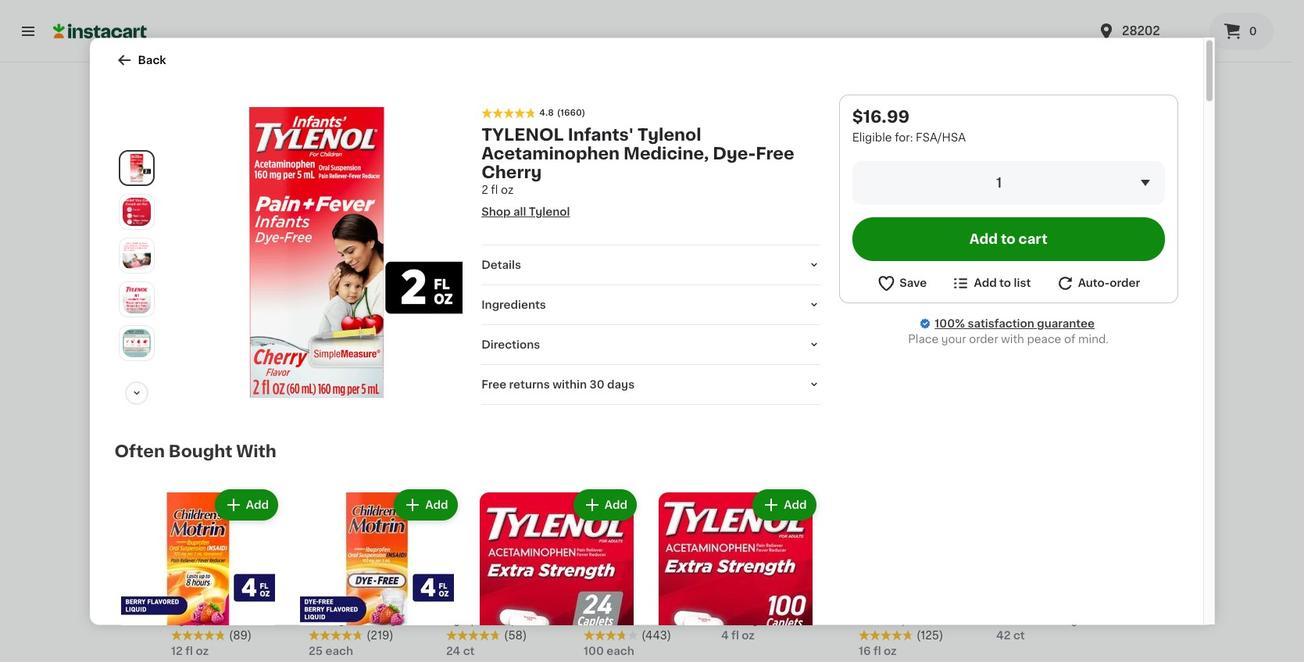 Task type: describe. For each thing, give the bounding box(es) containing it.
1 vertical spatial 2 fl oz
[[584, 320, 617, 331]]

sponsored badge image for 13
[[859, 335, 907, 344]]

4.8 (1660)
[[540, 108, 586, 117]]

anbesol
[[997, 258, 1042, 268]]

fsa/hsa for emetrol nausea & upset stomach relief, cherry flavor
[[723, 536, 775, 547]]

product group containing 12
[[171, 422, 296, 662]]

dye- inside 16 tylenol infants' tylenol acetaminophen medicine, dye-free cherry
[[640, 304, 668, 315]]

auto-
[[1079, 277, 1110, 288]]

omeprazole
[[997, 599, 1064, 610]]

fsa/hsa for pepto-bismol original ultra liquid, 5 symptom fast relief
[[173, 536, 224, 547]]

to for cart
[[1001, 232, 1016, 245]]

instacart logo image
[[53, 22, 147, 41]]

fsa/hsa for dentek mouth guard professional-fit, nighttime
[[310, 210, 362, 221]]

each for 99
[[326, 646, 353, 657]]

1 inside '1' 'field'
[[997, 176, 1003, 188]]

stomach inside the pepto-bismol kid's chewables for multi- symptom upset stomach relief
[[446, 630, 496, 641]]

item carousel region containing 32
[[171, 40, 1122, 354]]

4
[[722, 630, 729, 641]]

acetaminophen down details
[[446, 289, 534, 300]]

maximum inside the zantac 360 acid reducer, maximum strength, 20 mg, tablets
[[361, 599, 414, 610]]

product group containing 7
[[722, 96, 847, 318]]

acid inside walgreens 20mg omeprazole acid reducer delayed release tablets
[[1067, 599, 1091, 610]]

multi-
[[528, 599, 560, 610]]

fsa/hsa for dulcolax laxative, 5 mg, comfort coated tablets
[[586, 536, 637, 547]]

for
[[510, 599, 525, 610]]

30
[[590, 378, 605, 389]]

with
[[236, 443, 277, 459]]

100% satisfaction guarantee link
[[935, 315, 1095, 331]]

1 horizontal spatial infants'
[[568, 126, 634, 142]]

cart
[[1019, 232, 1048, 245]]

add to list
[[975, 277, 1031, 288]]

relief,
[[809, 599, 843, 610]]

pedialyte inside '7 pedialyte electrolyte solution, grape'
[[722, 258, 773, 268]]

2 horizontal spatial tylenol
[[638, 126, 702, 142]]

instant
[[997, 289, 1035, 300]]

zantac
[[309, 584, 347, 594]]

product group containing 13
[[859, 96, 984, 347]]

1 vertical spatial tylenol infants' tylenol acetaminophen medicine, dye-free cherry
[[446, 258, 555, 331]]

$ 13 fixodent complete original denture adhesive cream, twin denture care
[[859, 234, 965, 315]]

enlarge children's health care tylenol infants' tylenol acetaminophen medicine, dye-free cherry angle_right (opens in a new tab) image
[[122, 241, 151, 269]]

(185)
[[917, 304, 945, 315]]

99 for pepto-bismol original ultra liquid, 5 symptom fast relief
[[202, 561, 215, 570]]

(1.66k)
[[504, 304, 543, 315]]

dulcolax laxative, 5 mg, comfort coated tablets
[[584, 584, 697, 626]]

add to cart button
[[853, 217, 1165, 260]]

dentek mouth guard professional-fit, nighttime 1 ct
[[309, 258, 425, 315]]

12 for pepto-bismol kid's chewables for multi- symptom upset stomach relief
[[456, 560, 476, 578]]

often
[[115, 443, 165, 459]]

oz down ultra
[[196, 646, 209, 657]]

tylenol inside 16 tylenol infants' tylenol acetaminophen medicine, dye-free cherry
[[584, 273, 624, 284]]

walgreens 20mg omeprazole acid reducer delayed release tablets
[[997, 584, 1093, 641]]

(89)
[[229, 630, 252, 641]]

$ for dentek mouth guard professional-fit, nighttime
[[312, 235, 318, 244]]

adhesive
[[859, 289, 910, 300]]

your
[[942, 333, 967, 344]]

tylenol down 4.8 on the left of page
[[482, 126, 564, 142]]

of
[[1065, 333, 1076, 344]]

$ inside $ 13 fixodent complete original denture adhesive cream, twin denture care
[[862, 235, 869, 244]]

save button
[[877, 273, 927, 292]]

auto-order button
[[1056, 273, 1141, 292]]

add button inside product group
[[231, 427, 292, 455]]

fsa/hsa for zantac 360 acid reducer, maximum strength, 20 mg, tablets
[[310, 536, 362, 547]]

auto-order
[[1079, 277, 1141, 288]]

digestive
[[171, 373, 254, 390]]

peace
[[1028, 333, 1062, 344]]

99 for dentek mouth guard professional-fit, nighttime
[[344, 235, 357, 244]]

fsa/hsa for tylenol infants' tylenol acetaminophen medicine, dye-free cherry
[[448, 210, 499, 221]]

save
[[900, 277, 927, 288]]

order inside auto-order "button"
[[1110, 277, 1141, 288]]

care
[[939, 304, 965, 315]]

bismol for ultra
[[209, 584, 246, 594]]

ingredients button
[[482, 296, 821, 312]]

0 vertical spatial 2 fl oz
[[482, 184, 514, 195]]

guard
[[392, 258, 425, 268]]

to for list
[[1000, 277, 1012, 288]]

release
[[997, 630, 1041, 641]]

pepto- for stomach
[[859, 584, 897, 594]]

strength
[[997, 273, 1045, 284]]

nausea
[[767, 584, 809, 594]]

item carousel region containing 12
[[171, 366, 1122, 662]]

electrolyte inside pedialyte electrolyte solution, strawberry (19)
[[226, 258, 286, 268]]

10
[[1006, 234, 1027, 252]]

nighttime
[[309, 289, 363, 300]]

returns
[[509, 378, 550, 389]]

cream,
[[913, 289, 952, 300]]

twin
[[859, 304, 889, 315]]

chewables
[[446, 599, 507, 610]]

42 ct
[[997, 630, 1026, 641]]

stomach inside 'emetrol nausea & upset stomach relief, cherry flavor 4 fl oz'
[[757, 599, 807, 610]]

16 for 16 tylenol infants' tylenol acetaminophen medicine, dye-free cherry
[[593, 234, 614, 252]]

16 for 16 fl oz
[[859, 646, 871, 657]]

sponsored badge image for 32
[[309, 319, 356, 328]]

7 pedialyte electrolyte solution, grape
[[722, 234, 836, 284]]

enlarge children's health care tylenol infants' tylenol acetaminophen medicine, dye-free cherry angle_top (opens in a new tab) image
[[122, 329, 151, 357]]

relief inside the pepto-bismol kid's chewables for multi- symptom upset stomach relief
[[499, 630, 530, 641]]

comfort
[[607, 599, 654, 610]]

(1660) button
[[557, 106, 586, 119]]

professional-
[[309, 273, 381, 284]]

product group containing 32
[[309, 96, 434, 332]]

bismol for stomach
[[897, 584, 934, 594]]

laxative,
[[635, 584, 683, 594]]

care
[[258, 373, 297, 390]]

list
[[1014, 277, 1031, 288]]

pain
[[1063, 289, 1087, 300]]

100% satisfaction guarantee
[[935, 317, 1095, 328]]

ultra
[[171, 599, 197, 610]]

24
[[446, 646, 461, 657]]

fl up 'directions' button
[[594, 320, 601, 331]]

each for 32
[[607, 646, 635, 657]]

acetaminophen inside 16 tylenol infants' tylenol acetaminophen medicine, dye-free cherry
[[584, 289, 671, 300]]

28202
[[1123, 25, 1161, 37]]

bismol for chewables
[[484, 584, 521, 594]]

0 vertical spatial tylenol infants' tylenol acetaminophen medicine, dye-free cherry
[[482, 126, 795, 180]]

upset inside the pepto-bismol kid's chewables for multi- symptom upset stomach relief
[[503, 615, 536, 626]]

product group containing 16
[[584, 96, 709, 347]]

32 for dulcolax laxative, 5 mg, comfort coated tablets
[[593, 560, 617, 578]]

$ 15 49
[[725, 560, 766, 578]]

free returns within 30 days
[[482, 378, 635, 389]]

electrolyte inside '7 pedialyte electrolyte solution, grape'
[[776, 258, 836, 268]]

details
[[482, 259, 521, 270]]

1 horizontal spatial 2
[[584, 320, 591, 331]]

12 down ultra
[[171, 646, 183, 657]]

0 button
[[1210, 13, 1274, 50]]

flavor
[[762, 615, 795, 626]]

for:
[[895, 131, 914, 142]]

shop
[[482, 206, 511, 217]]

tylenol inside 16 tylenol infants' tylenol acetaminophen medicine, dye-free cherry
[[584, 258, 636, 268]]

12 fl oz
[[171, 646, 209, 657]]

7
[[731, 234, 742, 252]]

14
[[318, 560, 339, 578]]

pepto- for chewables
[[446, 584, 484, 594]]

mg, inside dulcolax laxative, 5 mg, comfort coated tablets
[[584, 599, 605, 610]]

place
[[909, 333, 939, 344]]

solution, inside pedialyte electrolyte solution, strawberry (19)
[[171, 273, 219, 284]]

with
[[1002, 333, 1025, 344]]

100%
[[935, 317, 966, 328]]

0 vertical spatial denture
[[905, 273, 949, 284]]

100
[[584, 646, 604, 657]]

oz up shop
[[501, 184, 514, 195]]

original inside $ 13 fixodent complete original denture adhesive cream, twin denture care
[[859, 273, 902, 284]]

tylenol
[[529, 206, 570, 217]]

cherry inside 'emetrol nausea & upset stomach relief, cherry flavor 4 fl oz'
[[722, 615, 759, 626]]

add inside button
[[975, 277, 997, 288]]

coated
[[656, 599, 697, 610]]

maximum inside anbesol maximum strength liquid, instant oral pain relief 0.41 fl oz
[[1044, 258, 1098, 268]]

$ 12 99 for pepto-bismol original ultra liquid, 5 symptom fast relief
[[174, 560, 215, 578]]

add to list button
[[952, 273, 1031, 292]]

directions button
[[482, 336, 821, 352]]

infants' inside 16 tylenol infants' tylenol acetaminophen medicine, dye-free cherry
[[639, 258, 680, 268]]

zantac 360 acid reducer, maximum strength, 20 mg, tablets
[[309, 584, 414, 641]]

liquid, inside anbesol maximum strength liquid, instant oral pain relief 0.41 fl oz
[[1047, 273, 1084, 284]]



Task type: locate. For each thing, give the bounding box(es) containing it.
reducer
[[997, 615, 1044, 626]]

0 horizontal spatial liquid,
[[200, 599, 237, 610]]

pepto-bismol upset stomach reliever/antidiarrheal, cherry
[[859, 584, 980, 641]]

acetaminophen down 4.8 on the left of page
[[482, 145, 620, 161]]

liquid, up pain
[[1047, 273, 1084, 284]]

pedialyte electrolyte solution, strawberry (19)
[[171, 258, 286, 300]]

mg, down dulcolax
[[584, 599, 605, 610]]

99 up dentek
[[344, 235, 357, 244]]

1 down nighttime
[[309, 304, 314, 315]]

cherry up all
[[482, 163, 542, 180]]

cherry
[[482, 163, 542, 180], [446, 320, 484, 331], [584, 320, 622, 331], [722, 615, 759, 626], [859, 630, 897, 641]]

pedialyte inside pedialyte electrolyte solution, strawberry (19)
[[171, 258, 223, 268]]

medicine, inside 16 tylenol infants' tylenol acetaminophen medicine, dye-free cherry
[[584, 304, 638, 315]]

1 vertical spatial 5
[[239, 599, 247, 610]]

0 vertical spatial order
[[1110, 277, 1141, 288]]

fsa/hsa
[[916, 131, 966, 142], [310, 210, 362, 221], [448, 210, 499, 221], [861, 210, 912, 221], [998, 210, 1050, 221], [173, 536, 224, 547], [310, 536, 362, 547], [448, 536, 499, 547], [586, 536, 637, 547], [723, 536, 775, 547]]

medicine,
[[624, 145, 709, 161], [446, 304, 500, 315], [584, 304, 638, 315]]

1 horizontal spatial dye-
[[640, 304, 668, 315]]

2 bismol from the left
[[484, 584, 521, 594]]

$
[[312, 235, 318, 244], [862, 235, 869, 244], [1000, 235, 1006, 244], [174, 561, 181, 570], [450, 561, 456, 570], [587, 561, 593, 570], [725, 561, 731, 570]]

0 horizontal spatial pedialyte
[[171, 258, 223, 268]]

99 for dulcolax laxative, 5 mg, comfort coated tablets
[[619, 561, 632, 570]]

kid's
[[524, 584, 551, 594]]

upset up reliever/antidiarrheal, at the right bottom of the page
[[937, 584, 970, 594]]

$ for pepto-bismol kid's chewables for multi- symptom upset stomach relief
[[450, 561, 456, 570]]

$ 12 99 for pepto-bismol kid's chewables for multi- symptom upset stomach relief
[[450, 560, 490, 578]]

1 horizontal spatial electrolyte
[[776, 258, 836, 268]]

stomach inside pepto-bismol upset stomach reliever/antidiarrheal, cherry
[[859, 599, 909, 610]]

99 inside $ 10 99
[[1029, 235, 1042, 244]]

(219)
[[367, 630, 394, 641]]

0 vertical spatial mg,
[[584, 599, 605, 610]]

2 horizontal spatial infants'
[[639, 258, 680, 268]]

0 vertical spatial relief
[[1090, 289, 1121, 300]]

item carousel region containing add
[[93, 479, 1200, 662]]

enlarge children's health care tylenol infants' tylenol acetaminophen medicine, dye-free cherry angle_left (opens in a new tab) image
[[122, 197, 151, 226]]

walgreens
[[997, 584, 1055, 594]]

$ up the "chewables"
[[450, 561, 456, 570]]

stomach up reliever/antidiarrheal, at the right bottom of the page
[[859, 599, 909, 610]]

pepto- up ultra
[[171, 584, 209, 594]]

fsa/hsa up 49
[[723, 536, 775, 547]]

32 up dentek
[[318, 234, 342, 252]]

99 right 14
[[341, 561, 354, 570]]

2 solution, from the left
[[722, 273, 770, 284]]

pepto-bismol original ultra liquid, 5 symptom fast relief
[[171, 584, 292, 626]]

original inside pepto-bismol original ultra liquid, 5 symptom fast relief
[[249, 584, 292, 594]]

fsa/hsa up 14 99
[[310, 536, 362, 547]]

(125)
[[917, 630, 944, 641]]

1 horizontal spatial stomach
[[757, 599, 807, 610]]

shop all tylenol
[[482, 206, 570, 217]]

symptom inside pepto-bismol original ultra liquid, 5 symptom fast relief
[[171, 615, 225, 626]]

enlarge children's health care tylenol infants' tylenol acetaminophen medicine, dye-free cherry angle_back (opens in a new tab) image
[[122, 285, 151, 313]]

tablets inside the zantac 360 acid reducer, maximum strength, 20 mg, tablets
[[309, 630, 348, 641]]

0 vertical spatial $ 32 99
[[312, 234, 357, 252]]

ct for 42 ct
[[1014, 630, 1026, 641]]

1 vertical spatial 32
[[593, 560, 617, 578]]

solution, inside '7 pedialyte electrolyte solution, grape'
[[722, 273, 770, 284]]

upset down "emetrol"
[[722, 599, 755, 610]]

99 up the "chewables"
[[477, 561, 490, 570]]

liquid, inside pepto-bismol original ultra liquid, 5 symptom fast relief
[[200, 599, 237, 610]]

solution, down $7.49 element
[[171, 273, 219, 284]]

delayed
[[1046, 615, 1093, 626]]

99 inside 14 99
[[341, 561, 354, 570]]

fsa/hsa for pepto-bismol kid's chewables for multi- symptom upset stomach relief
[[448, 536, 499, 547]]

tylenol
[[638, 126, 702, 142], [446, 273, 486, 284], [584, 273, 624, 284]]

0 vertical spatial 5
[[686, 584, 693, 594]]

guarantee
[[1038, 317, 1095, 328]]

denture up cream,
[[905, 273, 949, 284]]

maximum up auto-
[[1044, 258, 1098, 268]]

1 vertical spatial denture
[[892, 304, 936, 315]]

tablets inside walgreens 20mg omeprazole acid reducer delayed release tablets
[[1044, 630, 1083, 641]]

1 horizontal spatial liquid,
[[1047, 273, 1084, 284]]

0 horizontal spatial 2
[[482, 184, 488, 195]]

maximum up 20
[[361, 599, 414, 610]]

acetaminophen down the details button in the top of the page
[[584, 289, 671, 300]]

digestive care
[[171, 373, 297, 390]]

maximum
[[1044, 258, 1098, 268], [361, 599, 414, 610]]

2 pepto- from the left
[[446, 584, 484, 594]]

upset down for
[[503, 615, 536, 626]]

acetaminophen
[[482, 145, 620, 161], [446, 289, 534, 300], [584, 289, 671, 300]]

0 horizontal spatial ct
[[316, 304, 328, 315]]

$ up dulcolax
[[587, 561, 593, 570]]

0 horizontal spatial $ 32 99
[[312, 234, 357, 252]]

to inside button
[[1000, 277, 1012, 288]]

2 vertical spatial relief
[[499, 630, 530, 641]]

to inside button
[[1001, 232, 1016, 245]]

sponsored badge image down nighttime
[[309, 319, 356, 328]]

tablets down delayed
[[1044, 630, 1083, 641]]

5 inside dulcolax laxative, 5 mg, comfort coated tablets
[[686, 584, 693, 594]]

1 horizontal spatial order
[[1110, 277, 1141, 288]]

0 horizontal spatial dye-
[[503, 304, 530, 315]]

each
[[326, 646, 353, 657], [607, 646, 635, 657]]

fsa/hsa up ultra
[[173, 536, 224, 547]]

16 up the details button in the top of the page
[[593, 234, 614, 252]]

fsa/hsa inside $16.99 eligible for: fsa/hsa
[[916, 131, 966, 142]]

to left cart
[[1001, 232, 1016, 245]]

bismol up reliever/antidiarrheal, at the right bottom of the page
[[897, 584, 934, 594]]

1 vertical spatial 1
[[309, 304, 314, 315]]

oz down reliever/antidiarrheal, at the right bottom of the page
[[884, 646, 897, 657]]

tablets inside dulcolax laxative, 5 mg, comfort coated tablets
[[584, 615, 624, 626]]

tylenol infants' tylenol acetaminophen medicine, dye-free cherry down (1660) button
[[482, 126, 795, 180]]

99 for anbesol maximum strength liquid, instant oral pain relief
[[1029, 235, 1042, 244]]

enlarge children's health care tylenol infants' tylenol acetaminophen medicine, dye-free cherry hero (opens in a new tab) image
[[122, 154, 151, 182]]

1 vertical spatial sponsored badge image
[[859, 335, 907, 344]]

1 inside dentek mouth guard professional-fit, nighttime 1 ct
[[309, 304, 314, 315]]

1 horizontal spatial 1
[[997, 176, 1003, 188]]

2 vertical spatial ct
[[463, 646, 475, 657]]

1 vertical spatial relief
[[254, 615, 286, 626]]

$ for emetrol nausea & upset stomach relief, cherry flavor
[[725, 561, 731, 570]]

2 horizontal spatial pepto-
[[859, 584, 897, 594]]

ct down nighttime
[[316, 304, 328, 315]]

16 fl oz
[[859, 646, 897, 657]]

99 up dulcolax
[[619, 561, 632, 570]]

1 pedialyte from the left
[[171, 258, 223, 268]]

fsa/hsa up the "chewables"
[[448, 536, 499, 547]]

mg, inside the zantac 360 acid reducer, maximum strength, 20 mg, tablets
[[379, 615, 400, 626]]

1 vertical spatial 16
[[859, 646, 871, 657]]

1 each from the left
[[326, 646, 353, 657]]

ct down reducer in the right bottom of the page
[[1014, 630, 1026, 641]]

upset
[[937, 584, 970, 594], [722, 599, 755, 610], [503, 615, 536, 626]]

oz right 4
[[742, 630, 755, 641]]

$ for pepto-bismol original ultra liquid, 5 symptom fast relief
[[174, 561, 181, 570]]

pepto- inside pepto-bismol upset stomach reliever/antidiarrheal, cherry
[[859, 584, 897, 594]]

within
[[553, 378, 587, 389]]

100 each
[[584, 646, 635, 657]]

2 horizontal spatial tablets
[[1044, 630, 1083, 641]]

0 horizontal spatial bismol
[[209, 584, 246, 594]]

2 $ 12 99 from the left
[[450, 560, 490, 578]]

2 horizontal spatial relief
[[1090, 289, 1121, 300]]

1 vertical spatial original
[[249, 584, 292, 594]]

$ up dentek
[[312, 235, 318, 244]]

tylenol up ingredients button
[[584, 258, 636, 268]]

1 horizontal spatial 5
[[686, 584, 693, 594]]

2 horizontal spatial stomach
[[859, 599, 909, 610]]

cherry up 16 fl oz
[[859, 630, 897, 641]]

0 horizontal spatial stomach
[[446, 630, 496, 641]]

1 horizontal spatial 2 fl oz
[[584, 320, 617, 331]]

pepto- for ultra
[[171, 584, 209, 594]]

0 vertical spatial 16
[[593, 234, 614, 252]]

20mg
[[1057, 584, 1089, 594]]

back
[[138, 54, 166, 65]]

$ up ultra
[[174, 561, 181, 570]]

electrolyte up grape
[[776, 258, 836, 268]]

fsa/hsa for fixodent complete original denture adhesive cream, twin denture care
[[861, 210, 912, 221]]

1 horizontal spatial tylenol
[[584, 273, 624, 284]]

2 fl oz up 'directions' button
[[584, 320, 617, 331]]

bismol
[[209, 584, 246, 594], [484, 584, 521, 594], [897, 584, 934, 594]]

often bought with
[[115, 443, 277, 459]]

fsa/hsa for anbesol maximum strength liquid, instant oral pain relief
[[998, 210, 1050, 221]]

reliever/antidiarrheal,
[[859, 615, 980, 626]]

cherry up directions
[[446, 320, 484, 331]]

$ inside $ 15 49
[[725, 561, 731, 570]]

99 for pepto-bismol kid's chewables for multi- symptom upset stomach relief
[[477, 561, 490, 570]]

symptom for ultra
[[171, 615, 225, 626]]

$ 12 99 inside product group
[[174, 560, 215, 578]]

32 for dentek mouth guard professional-fit, nighttime
[[318, 234, 342, 252]]

$ for dulcolax laxative, 5 mg, comfort coated tablets
[[587, 561, 593, 570]]

0 horizontal spatial relief
[[254, 615, 286, 626]]

12
[[181, 560, 200, 578], [456, 560, 476, 578], [171, 646, 183, 657]]

2 each from the left
[[607, 646, 635, 657]]

$ 10 99
[[1000, 234, 1042, 252]]

fl down ultra
[[186, 646, 193, 657]]

solution, down the 7
[[722, 273, 770, 284]]

fl up shop
[[491, 184, 498, 195]]

32
[[318, 234, 342, 252], [593, 560, 617, 578]]

dentek
[[309, 258, 350, 268]]

1 field
[[853, 160, 1165, 204]]

ct for 24 ct
[[463, 646, 475, 657]]

5 inside pepto-bismol original ultra liquid, 5 symptom fast relief
[[239, 599, 247, 610]]

original
[[859, 273, 902, 284], [249, 584, 292, 594]]

1 vertical spatial $ 32 99
[[587, 560, 632, 578]]

free inside 16 tylenol infants' tylenol acetaminophen medicine, dye-free cherry
[[668, 304, 692, 315]]

dulcolax
[[584, 584, 632, 594]]

2 horizontal spatial ct
[[1014, 630, 1026, 641]]

1 horizontal spatial original
[[859, 273, 902, 284]]

0 vertical spatial 1
[[997, 176, 1003, 188]]

tablets
[[584, 615, 624, 626], [309, 630, 348, 641], [1044, 630, 1083, 641]]

pedialyte down the 7
[[722, 258, 773, 268]]

99
[[344, 235, 357, 244], [1029, 235, 1042, 244], [202, 561, 215, 570], [341, 561, 354, 570], [477, 561, 490, 570], [619, 561, 632, 570]]

liquid,
[[1047, 273, 1084, 284], [200, 599, 237, 610]]

symptom inside the pepto-bismol kid's chewables for multi- symptom upset stomach relief
[[446, 615, 500, 626]]

2 electrolyte from the left
[[776, 258, 836, 268]]

1 horizontal spatial pepto-
[[446, 584, 484, 594]]

2 fl oz
[[482, 184, 514, 195], [584, 320, 617, 331]]

fl inside 'emetrol nausea & upset stomach relief, cherry flavor 4 fl oz'
[[732, 630, 739, 641]]

2 up shop
[[482, 184, 488, 195]]

relief down for
[[499, 630, 530, 641]]

relief right fast
[[254, 615, 286, 626]]

0 horizontal spatial infants'
[[501, 258, 542, 268]]

complete
[[910, 258, 965, 268]]

add to cart
[[970, 232, 1048, 245]]

back button
[[115, 50, 166, 69]]

0 vertical spatial original
[[859, 273, 902, 284]]

acid down 20mg
[[1067, 599, 1091, 610]]

relief inside anbesol maximum strength liquid, instant oral pain relief 0.41 fl oz
[[1090, 289, 1121, 300]]

item carousel region
[[171, 40, 1122, 354], [171, 366, 1122, 662], [93, 479, 1200, 662]]

5 up fast
[[239, 599, 247, 610]]

99 up pepto-bismol original ultra liquid, 5 symptom fast relief
[[202, 561, 215, 570]]

fit,
[[381, 273, 398, 284]]

cherry inside 16 tylenol infants' tylenol acetaminophen medicine, dye-free cherry
[[584, 320, 622, 331]]

1 horizontal spatial $ 32 99
[[587, 560, 632, 578]]

each right 25
[[326, 646, 353, 657]]

ingredients
[[482, 299, 546, 310]]

oral
[[1038, 289, 1060, 300]]

acid right 360
[[374, 584, 399, 594]]

infants' down (1660) button
[[568, 126, 634, 142]]

fl up 100% satisfaction guarantee
[[1022, 304, 1030, 315]]

1 electrolyte from the left
[[226, 258, 286, 268]]

fsa/hsa up dulcolax
[[586, 536, 637, 547]]

$ inside $ 10 99
[[1000, 235, 1006, 244]]

order
[[1110, 277, 1141, 288], [970, 333, 999, 344]]

$ 32 99 up dulcolax
[[587, 560, 632, 578]]

2 symptom from the left
[[446, 615, 500, 626]]

bismol up fast
[[209, 584, 246, 594]]

days
[[608, 378, 635, 389]]

1 horizontal spatial tablets
[[584, 615, 624, 626]]

5 up coated
[[686, 584, 693, 594]]

2 vertical spatial upset
[[503, 615, 536, 626]]

$ for anbesol maximum strength liquid, instant oral pain relief
[[1000, 235, 1006, 244]]

oz up 'directions' button
[[604, 320, 617, 331]]

0 horizontal spatial electrolyte
[[226, 258, 286, 268]]

$ up "anbesol"
[[1000, 235, 1006, 244]]

all
[[514, 206, 526, 217]]

cherry up 'directions' button
[[584, 320, 622, 331]]

relief inside pepto-bismol original ultra liquid, 5 symptom fast relief
[[254, 615, 286, 626]]

1 horizontal spatial 16
[[859, 646, 871, 657]]

oz inside 'emetrol nausea & upset stomach relief, cherry flavor 4 fl oz'
[[742, 630, 755, 641]]

denture down cream,
[[892, 304, 936, 315]]

2 pedialyte from the left
[[722, 258, 773, 268]]

sponsored badge image down twin
[[859, 335, 907, 344]]

0 horizontal spatial 1
[[309, 304, 314, 315]]

3 bismol from the left
[[897, 584, 934, 594]]

add
[[261, 110, 284, 121], [536, 110, 559, 121], [970, 232, 998, 245], [975, 277, 997, 288], [261, 436, 284, 447], [246, 499, 269, 510], [426, 499, 448, 510], [605, 499, 628, 510], [784, 499, 807, 510]]

grape
[[772, 273, 806, 284]]

$16.99 eligible for: fsa/hsa
[[853, 108, 966, 142]]

original up fast
[[249, 584, 292, 594]]

$ 12 99
[[174, 560, 215, 578], [450, 560, 490, 578]]

pepto- up the "chewables"
[[446, 584, 484, 594]]

electrolyte
[[226, 258, 286, 268], [776, 258, 836, 268]]

sponsored badge image
[[309, 319, 356, 328], [859, 335, 907, 344]]

0 horizontal spatial acid
[[374, 584, 399, 594]]

★★★★★
[[482, 107, 536, 118], [482, 107, 536, 118], [446, 304, 501, 315], [446, 304, 501, 315], [859, 304, 914, 315], [859, 304, 914, 315], [171, 630, 226, 641], [171, 630, 226, 641], [309, 630, 364, 641], [309, 630, 364, 641], [446, 630, 501, 641], [446, 630, 501, 641], [584, 630, 639, 641], [584, 630, 639, 641], [859, 630, 914, 641], [859, 630, 914, 641]]

pedialyte
[[171, 258, 223, 268], [722, 258, 773, 268]]

fsa/hsa left all
[[448, 210, 499, 221]]

add button
[[231, 101, 292, 129], [506, 101, 567, 129], [231, 427, 292, 455], [216, 490, 277, 518], [396, 490, 456, 518], [575, 490, 636, 518], [755, 490, 815, 518]]

pepto- inside pepto-bismol original ultra liquid, 5 symptom fast relief
[[171, 584, 209, 594]]

2 up 30 at the bottom left of the page
[[584, 320, 591, 331]]

99 right 10 on the top of page
[[1029, 235, 1042, 244]]

tylenol down shop
[[446, 258, 499, 268]]

fl right 4
[[732, 630, 739, 641]]

ct inside dentek mouth guard professional-fit, nighttime 1 ct
[[316, 304, 328, 315]]

32 inside product group
[[318, 234, 342, 252]]

1 vertical spatial mg,
[[379, 615, 400, 626]]

pepto- inside the pepto-bismol kid's chewables for multi- symptom upset stomach relief
[[446, 584, 484, 594]]

stomach
[[757, 599, 807, 610], [859, 599, 909, 610], [446, 630, 496, 641]]

12 up the "chewables"
[[456, 560, 476, 578]]

1 $ 12 99 from the left
[[174, 560, 215, 578]]

children's health care tylenol infants' tylenol acetaminophen medicine, dye-free cherry hero image
[[171, 106, 463, 398]]

2 horizontal spatial dye-
[[713, 145, 756, 161]]

0 vertical spatial upset
[[937, 584, 970, 594]]

fast
[[228, 615, 251, 626]]

strength,
[[309, 615, 360, 626]]

1 horizontal spatial each
[[607, 646, 635, 657]]

electrolyte up strawberry in the left of the page
[[226, 258, 286, 268]]

16 inside 16 tylenol infants' tylenol acetaminophen medicine, dye-free cherry
[[593, 234, 614, 252]]

upset inside 'emetrol nausea & upset stomach relief, cherry flavor 4 fl oz'
[[722, 599, 755, 610]]

stomach up 24 ct
[[446, 630, 496, 641]]

0 vertical spatial liquid,
[[1047, 273, 1084, 284]]

symptom for chewables
[[446, 615, 500, 626]]

fsa/hsa up cart
[[998, 210, 1050, 221]]

$7.49 element
[[171, 228, 296, 255]]

1 vertical spatial ct
[[1014, 630, 1026, 641]]

0 vertical spatial ct
[[316, 304, 328, 315]]

bismol inside pepto-bismol original ultra liquid, 5 symptom fast relief
[[209, 584, 246, 594]]

mg,
[[584, 599, 605, 610], [379, 615, 400, 626]]

2 fl oz up shop
[[482, 184, 514, 195]]

0
[[1250, 26, 1258, 37]]

add inside button
[[970, 232, 998, 245]]

$ 12 99 up ultra
[[174, 560, 215, 578]]

original down fixodent
[[859, 273, 902, 284]]

1 bismol from the left
[[209, 584, 246, 594]]

stomach up flavor
[[757, 599, 807, 610]]

$ 32 99 inside product group
[[312, 234, 357, 252]]

16 down reliever/antidiarrheal, at the right bottom of the page
[[859, 646, 871, 657]]

mg, up (219) at bottom
[[379, 615, 400, 626]]

12 up ultra
[[181, 560, 200, 578]]

fsa/hsa up 13
[[861, 210, 912, 221]]

0 horizontal spatial maximum
[[361, 599, 414, 610]]

fl down reliever/antidiarrheal, at the right bottom of the page
[[874, 646, 882, 657]]

0 vertical spatial acid
[[374, 584, 399, 594]]

1 horizontal spatial ct
[[463, 646, 475, 657]]

1 vertical spatial order
[[970, 333, 999, 344]]

1 horizontal spatial symptom
[[446, 615, 500, 626]]

bismol inside the pepto-bismol kid's chewables for multi- symptom upset stomach relief
[[484, 584, 521, 594]]

28202 button
[[1098, 9, 1192, 53]]

1 vertical spatial maximum
[[361, 599, 414, 610]]

0 vertical spatial maximum
[[1044, 258, 1098, 268]]

3 pepto- from the left
[[859, 584, 897, 594]]

0 vertical spatial 32
[[318, 234, 342, 252]]

2 horizontal spatial upset
[[937, 584, 970, 594]]

1 vertical spatial to
[[1000, 277, 1012, 288]]

oz inside anbesol maximum strength liquid, instant oral pain relief 0.41 fl oz
[[1032, 304, 1046, 315]]

$ 32 99
[[312, 234, 357, 252], [587, 560, 632, 578]]

0 horizontal spatial 32
[[318, 234, 342, 252]]

1 vertical spatial upset
[[722, 599, 755, 610]]

1 horizontal spatial 32
[[593, 560, 617, 578]]

16
[[593, 234, 614, 252], [859, 646, 871, 657]]

bismol inside pepto-bismol upset stomach reliever/antidiarrheal, cherry
[[897, 584, 934, 594]]

pepto- up reliever/antidiarrheal, at the right bottom of the page
[[859, 584, 897, 594]]

0 horizontal spatial each
[[326, 646, 353, 657]]

ct
[[316, 304, 328, 315], [1014, 630, 1026, 641], [463, 646, 475, 657]]

$ up fixodent
[[862, 235, 869, 244]]

fl inside anbesol maximum strength liquid, instant oral pain relief 0.41 fl oz
[[1022, 304, 1030, 315]]

0 vertical spatial 2
[[482, 184, 488, 195]]

symptom down the "chewables"
[[446, 615, 500, 626]]

1 horizontal spatial pedialyte
[[722, 258, 773, 268]]

1 horizontal spatial sponsored badge image
[[859, 335, 907, 344]]

0 horizontal spatial symptom
[[171, 615, 225, 626]]

liquid, up fast
[[200, 599, 237, 610]]

acid inside the zantac 360 acid reducer, maximum strength, 20 mg, tablets
[[374, 584, 399, 594]]

0 horizontal spatial $ 12 99
[[174, 560, 215, 578]]

0 horizontal spatial sponsored badge image
[[309, 319, 356, 328]]

0 horizontal spatial solution,
[[171, 273, 219, 284]]

20
[[362, 615, 377, 626]]

12 for pepto-bismol original ultra liquid, 5 symptom fast relief
[[181, 560, 200, 578]]

relief down auto-order on the right top of page
[[1090, 289, 1121, 300]]

oz down oral
[[1032, 304, 1046, 315]]

upset inside pepto-bismol upset stomach reliever/antidiarrheal, cherry
[[937, 584, 970, 594]]

1 vertical spatial acid
[[1067, 599, 1091, 610]]

cherry inside pepto-bismol upset stomach reliever/antidiarrheal, cherry
[[859, 630, 897, 641]]

tylenol infants' tylenol acetaminophen medicine, dye-free cherry up directions
[[446, 258, 555, 331]]

49
[[753, 561, 766, 570]]

product group
[[171, 96, 296, 318], [309, 96, 434, 332], [446, 96, 572, 333], [584, 96, 709, 347], [722, 96, 847, 318], [859, 96, 984, 347], [171, 422, 296, 662], [115, 486, 281, 662], [294, 486, 461, 662], [473, 486, 640, 662], [653, 486, 820, 662]]

1 horizontal spatial bismol
[[484, 584, 521, 594]]

tablets down comfort
[[584, 615, 624, 626]]

place your order with peace of mind.
[[909, 333, 1109, 344]]

1 vertical spatial 2
[[584, 320, 591, 331]]

to
[[1001, 232, 1016, 245], [1000, 277, 1012, 288]]

2 horizontal spatial bismol
[[897, 584, 934, 594]]

1 pepto- from the left
[[171, 584, 209, 594]]

1 horizontal spatial upset
[[722, 599, 755, 610]]

satisfaction
[[968, 317, 1035, 328]]

1 solution, from the left
[[171, 273, 219, 284]]

1 symptom from the left
[[171, 615, 225, 626]]

cherry up 4
[[722, 615, 759, 626]]

each right 100
[[607, 646, 635, 657]]

0 horizontal spatial pepto-
[[171, 584, 209, 594]]

0 horizontal spatial upset
[[503, 615, 536, 626]]

1 vertical spatial liquid,
[[200, 599, 237, 610]]

bought
[[169, 443, 232, 459]]

0 vertical spatial to
[[1001, 232, 1016, 245]]

strawberry
[[222, 273, 282, 284]]

0 horizontal spatial order
[[970, 333, 999, 344]]

0 horizontal spatial tylenol
[[446, 273, 486, 284]]

$ 32 99 for dulcolax laxative, 5 mg, comfort coated tablets
[[587, 560, 632, 578]]

$ 32 99 for dentek mouth guard professional-fit, nighttime
[[312, 234, 357, 252]]

infants' up ingredients button
[[639, 258, 680, 268]]

0 vertical spatial sponsored badge image
[[309, 319, 356, 328]]

1 horizontal spatial $ 12 99
[[450, 560, 490, 578]]



Task type: vqa. For each thing, say whether or not it's contained in the screenshot.
Delivery for Safeway
no



